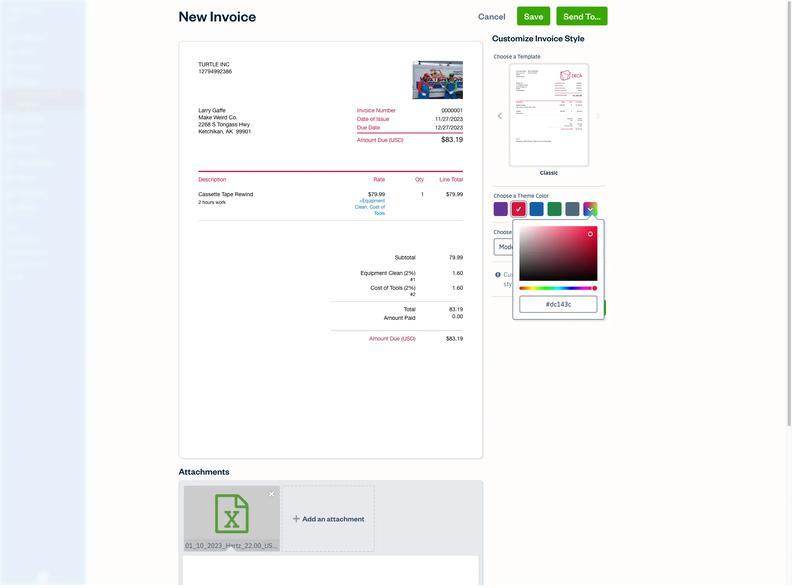 Task type: describe. For each thing, give the bounding box(es) containing it.
send to...
[[564, 11, 601, 21]]

a for font
[[514, 229, 517, 236]]

delete attachment image
[[268, 490, 276, 499]]

tools inside equipment clean (2%) # 1 cost of tools (2%) # 2
[[390, 285, 403, 291]]

1 # from the top
[[411, 277, 413, 283]]

Line Total (USD) text field
[[446, 191, 463, 198]]

99901
[[236, 128, 251, 135]]

choose a theme color element
[[492, 187, 607, 320]]

add an attachment button
[[282, 486, 375, 552]]

subtotal
[[395, 255, 416, 261]]

equipment for equipment clean
[[363, 198, 385, 204]]

choose a font
[[494, 229, 529, 236]]

make
[[199, 114, 212, 121]]

1 vertical spatial )
[[414, 336, 416, 342]]

turtle for customize invoice style
[[6, 7, 29, 15]]

choose a template
[[494, 53, 541, 60]]

1 vertical spatial usd
[[403, 336, 414, 342]]

previous image
[[496, 111, 505, 120]]

larry
[[199, 107, 211, 114]]

your
[[535, 271, 547, 279]]

an
[[318, 514, 326, 523]]

1 horizontal spatial total
[[452, 176, 463, 183]]

0.00
[[453, 313, 463, 320]]

a for theme
[[514, 192, 517, 199]]

freshbooks image
[[37, 573, 49, 582]]

0 vertical spatial cancel
[[479, 11, 506, 21]]

12/27/2023 button
[[429, 124, 470, 131]]

Item Quantity text field
[[413, 191, 424, 198]]

79.99
[[450, 255, 463, 261]]

customize invoice style
[[493, 32, 585, 43]]

Enter an Invoice # text field
[[441, 107, 463, 114]]

rate
[[374, 176, 385, 183]]

style
[[565, 32, 585, 43]]

description
[[199, 176, 227, 183]]

1 vertical spatial cancel
[[520, 303, 543, 312]]

date of issue
[[357, 116, 390, 122]]

, cost of tools
[[367, 205, 385, 216]]

new
[[179, 7, 207, 25]]

estimate image
[[5, 64, 14, 71]]

delete
[[415, 77, 431, 84]]

inc for due date
[[220, 61, 230, 68]]

1 vertical spatial (
[[402, 336, 403, 342]]

issue
[[377, 116, 390, 122]]

add an attachment
[[303, 514, 365, 523]]

qty
[[416, 176, 424, 183]]

tongass
[[217, 121, 238, 128]]

,
[[367, 205, 369, 210]]

01_10_2023_hertz_22.00_usd.xlsx button
[[184, 486, 289, 552]]

1 vertical spatial date
[[369, 125, 380, 131]]

2 1.60 from the top
[[453, 285, 463, 291]]

money image
[[5, 174, 14, 182]]

modern
[[500, 243, 521, 251]]

choose for choose a template
[[494, 53, 512, 60]]

chart image
[[5, 189, 14, 197]]

exclamationcircle image
[[496, 270, 501, 279]]

1
[[413, 277, 416, 283]]

plus image
[[292, 515, 301, 523]]

invoice image
[[5, 78, 14, 86]]

gaffe
[[213, 107, 226, 114]]

due date
[[357, 125, 380, 131]]

logo
[[549, 271, 562, 279]]

choose a theme color
[[494, 192, 549, 199]]

co.
[[229, 114, 238, 121]]

inc for customize invoice style
[[30, 7, 41, 15]]

number
[[376, 107, 396, 114]]

red image
[[516, 205, 523, 214]]

1 vertical spatial cancel button
[[493, 300, 571, 316]]

0 vertical spatial amount due ( usd )
[[357, 137, 404, 143]]

saturation: 91. brightness: 86. image
[[589, 232, 593, 236]]

Enter an Item Name text field
[[199, 191, 346, 198]]

save
[[525, 11, 544, 21]]

larry gaffe make weird co. 2268 s tongass hwy ketchikan, ak  99901
[[199, 107, 251, 135]]

color
[[536, 192, 549, 199]]

invoice inside customize your logo and invoice style for all invoices
[[576, 271, 596, 279]]

bank connections image
[[6, 262, 84, 268]]

settings image
[[6, 274, 84, 280]]

invoices
[[536, 280, 560, 288]]

save button
[[518, 7, 551, 25]]

report image
[[5, 204, 14, 212]]

here link
[[562, 280, 574, 288]]

turtle inc 12794992386
[[199, 61, 232, 75]]

12/27/2023
[[435, 125, 463, 131]]

2 vertical spatial due
[[390, 336, 400, 342]]

turtle for due date
[[199, 61, 219, 68]]

next image
[[594, 111, 603, 120]]

team members image
[[6, 237, 84, 243]]

0 vertical spatial of
[[370, 116, 375, 122]]

and
[[564, 271, 574, 279]]



Task type: locate. For each thing, give the bounding box(es) containing it.
amount due ( usd ) down due date
[[357, 137, 404, 143]]

equipment for equipment clean (2%) # 1 cost of tools (2%) # 2
[[361, 270, 387, 276]]

for
[[519, 280, 527, 288]]

0 vertical spatial cost
[[370, 205, 380, 210]]

0 vertical spatial tools
[[374, 211, 385, 216]]

add
[[303, 514, 316, 523]]

tools down equipment clean
[[374, 211, 385, 216]]

all
[[528, 280, 535, 288]]

equipment inside equipment clean (2%) # 1 cost of tools (2%) # 2
[[361, 270, 387, 276]]

choose left 'theme'
[[494, 192, 512, 199]]

amount due ( usd )
[[357, 137, 404, 143], [370, 336, 416, 342]]

2 vertical spatial a
[[514, 229, 517, 236]]

1 vertical spatial customize
[[504, 271, 534, 279]]

0 horizontal spatial due
[[357, 125, 367, 131]]

2268
[[199, 121, 211, 128]]

1 vertical spatial 1.60
[[453, 285, 463, 291]]

0 vertical spatial due
[[357, 125, 367, 131]]

send
[[564, 11, 584, 21]]

01_10_2023_hertz_22.00_usd.xlsx
[[185, 542, 289, 550]]

( down total amount paid
[[402, 336, 403, 342]]

date down date of issue
[[369, 125, 380, 131]]

Item Rate (USD) text field
[[368, 191, 385, 198]]

clean for equipment clean
[[355, 205, 367, 210]]

total
[[452, 176, 463, 183], [404, 306, 416, 313]]

amount due ( usd ) down total amount paid
[[370, 336, 416, 342]]

main element
[[0, 0, 105, 586]]

+
[[360, 198, 363, 204]]

2 choose from the top
[[494, 192, 512, 199]]

owner
[[6, 16, 21, 21]]

1 horizontal spatial clean
[[389, 270, 403, 276]]

)
[[402, 137, 404, 143], [414, 336, 416, 342]]

12794992386
[[199, 68, 232, 75]]

equipment clean (2%) # 1 cost of tools (2%) # 2
[[361, 270, 416, 297]]

# up the 2
[[411, 277, 413, 283]]

choose up modern
[[494, 229, 512, 236]]

customize for customize your logo and invoice style for all invoices
[[504, 271, 534, 279]]

1 vertical spatial #
[[411, 292, 413, 297]]

turtle up 12794992386
[[199, 61, 219, 68]]

0 vertical spatial inc
[[30, 7, 41, 15]]

0 horizontal spatial total
[[404, 306, 416, 313]]

amount down total amount paid
[[370, 336, 389, 342]]

1 vertical spatial inc
[[220, 61, 230, 68]]

cancel
[[479, 11, 506, 21], [520, 303, 543, 312]]

send to... button
[[557, 7, 608, 25]]

1 vertical spatial choose
[[494, 192, 512, 199]]

turtle inc owner
[[6, 7, 41, 21]]

0 vertical spatial total
[[452, 176, 463, 183]]

0 horizontal spatial clean
[[355, 205, 367, 210]]

choose inside choose a font element
[[494, 229, 512, 236]]

1 vertical spatial (2%)
[[405, 285, 416, 291]]

image
[[432, 77, 447, 84]]

total up 'paid' on the right of the page
[[404, 306, 416, 313]]

invoice
[[210, 7, 256, 25], [536, 32, 564, 43], [357, 107, 375, 114], [576, 271, 596, 279]]

a left font
[[514, 229, 517, 236]]

0 vertical spatial a
[[514, 53, 517, 60]]

$83.19
[[442, 135, 463, 144], [447, 336, 463, 342]]

customize inside customize your logo and invoice style for all invoices
[[504, 271, 534, 279]]

1 vertical spatial total
[[404, 306, 416, 313]]

choose inside choose a theme color element
[[494, 192, 512, 199]]

0 horizontal spatial usd
[[391, 137, 402, 143]]

amount inside total amount paid
[[384, 315, 403, 321]]

1 horizontal spatial cancel
[[520, 303, 543, 312]]

0 vertical spatial #
[[411, 277, 413, 283]]

to...
[[586, 11, 601, 21]]

0 vertical spatial clean
[[355, 205, 367, 210]]

choose for choose a theme color
[[494, 192, 512, 199]]

inc inside turtle inc owner
[[30, 7, 41, 15]]

total inside total amount paid
[[404, 306, 416, 313]]

a for template
[[514, 53, 517, 60]]

due down due date
[[378, 137, 388, 143]]

0 vertical spatial )
[[402, 137, 404, 143]]

0 vertical spatial $83.19
[[442, 135, 463, 144]]

attachments
[[179, 466, 230, 477]]

0 horizontal spatial cancel
[[479, 11, 506, 21]]

font
[[518, 229, 529, 236]]

equipment inside equipment clean
[[363, 198, 385, 204]]

s
[[212, 121, 216, 128]]

1 horizontal spatial (
[[402, 336, 403, 342]]

cancel button
[[472, 7, 513, 25], [493, 300, 571, 316]]

( down issue
[[389, 137, 391, 143]]

83.19
[[450, 306, 463, 313]]

due
[[357, 125, 367, 131], [378, 137, 388, 143], [390, 336, 400, 342]]

1 vertical spatial amount
[[384, 315, 403, 321]]

1.60 down 79.99
[[453, 270, 463, 276]]

choose for choose a font
[[494, 229, 512, 236]]

customize up for
[[504, 271, 534, 279]]

cost inside the , cost of tools
[[370, 205, 380, 210]]

1 vertical spatial equipment
[[361, 270, 387, 276]]

date up due date
[[357, 116, 369, 122]]

equipment
[[363, 198, 385, 204], [361, 270, 387, 276]]

0 horizontal spatial turtle
[[6, 7, 29, 15]]

usd down 'paid' on the right of the page
[[403, 336, 414, 342]]

amount down due date
[[357, 137, 377, 143]]

0 vertical spatial date
[[357, 116, 369, 122]]

customize up choose a template
[[493, 32, 534, 43]]

turtle up owner
[[6, 7, 29, 15]]

0 horizontal spatial )
[[402, 137, 404, 143]]

here
[[562, 280, 574, 288]]

line
[[440, 176, 450, 183]]

done button
[[575, 300, 607, 316]]

total right line
[[452, 176, 463, 183]]

0 vertical spatial 1.60
[[453, 270, 463, 276]]

1 vertical spatial amount due ( usd )
[[370, 336, 416, 342]]

Issue date in MM/DD/YYYY format text field
[[413, 116, 470, 122]]

classic
[[541, 169, 559, 176]]

clean for equipment clean (2%) # 1 cost of tools (2%) # 2
[[389, 270, 403, 276]]

of up due date
[[370, 116, 375, 122]]

0 vertical spatial (2%)
[[405, 270, 416, 276]]

0 vertical spatial usd
[[391, 137, 402, 143]]

0 vertical spatial customize
[[493, 32, 534, 43]]

amount left 'paid' on the right of the page
[[384, 315, 403, 321]]

date
[[357, 116, 369, 122], [369, 125, 380, 131]]

clean inside equipment clean
[[355, 205, 367, 210]]

0 horizontal spatial (
[[389, 137, 391, 143]]

cost inside equipment clean (2%) # 1 cost of tools (2%) # 2
[[371, 285, 382, 291]]

project image
[[5, 145, 14, 153]]

custom image
[[587, 205, 595, 214]]

turtle
[[6, 7, 29, 15], [199, 61, 219, 68]]

83.19 0.00
[[450, 306, 463, 320]]

of down item rate (usd) text box
[[381, 205, 385, 210]]

line total
[[440, 176, 463, 183]]

(2%) up the 2
[[405, 285, 416, 291]]

payment image
[[5, 115, 14, 123]]

turtle inside turtle inc 12794992386
[[199, 61, 219, 68]]

Font field
[[494, 239, 605, 256]]

$83.19 down 12/27/2023 dropdown button at the right of the page
[[442, 135, 463, 144]]

$83.19 down 0.00
[[447, 336, 463, 342]]

theme
[[518, 192, 535, 199]]

dashboard image
[[5, 34, 14, 42]]

1 vertical spatial cost
[[371, 285, 382, 291]]

paid
[[405, 315, 416, 321]]

1 horizontal spatial inc
[[220, 61, 230, 68]]

choose a template element
[[493, 47, 607, 187]]

apps image
[[6, 224, 84, 230]]

saturation and brightness selector. use up, down, left and right arrow keys to select. application
[[520, 226, 598, 281]]

a left 'theme'
[[514, 192, 517, 199]]

1 vertical spatial $83.19
[[447, 336, 463, 342]]

items and services image
[[6, 249, 84, 255]]

3 choose from the top
[[494, 229, 512, 236]]

(
[[389, 137, 391, 143], [402, 336, 403, 342]]

1 vertical spatial a
[[514, 192, 517, 199]]

1.60 up 83.19
[[453, 285, 463, 291]]

2 # from the top
[[411, 292, 413, 297]]

inc inside turtle inc 12794992386
[[220, 61, 230, 68]]

due down total amount paid
[[390, 336, 400, 342]]

0 vertical spatial cancel button
[[472, 7, 513, 25]]

done
[[582, 303, 600, 312]]

amount
[[357, 137, 377, 143], [384, 315, 403, 321], [370, 336, 389, 342]]

2 (2%) from the top
[[405, 285, 416, 291]]

timer image
[[5, 160, 14, 167]]

tools up total amount paid
[[390, 285, 403, 291]]

1 horizontal spatial tools
[[390, 285, 403, 291]]

turtle inside turtle inc owner
[[6, 7, 29, 15]]

1 1.60 from the top
[[453, 270, 463, 276]]

weird
[[214, 114, 228, 121]]

2 vertical spatial choose
[[494, 229, 512, 236]]

1 horizontal spatial usd
[[403, 336, 414, 342]]

1 choose from the top
[[494, 53, 512, 60]]

template
[[518, 53, 541, 60]]

a
[[514, 53, 517, 60], [514, 192, 517, 199], [514, 229, 517, 236]]

equipment clean
[[355, 198, 385, 210]]

0 vertical spatial (
[[389, 137, 391, 143]]

new invoice
[[179, 7, 256, 25]]

clean
[[355, 205, 367, 210], [389, 270, 403, 276]]

choose inside choose a template element
[[494, 53, 512, 60]]

1 vertical spatial due
[[378, 137, 388, 143]]

0 vertical spatial choose
[[494, 53, 512, 60]]

2 vertical spatial of
[[384, 285, 389, 291]]

2 a from the top
[[514, 192, 517, 199]]

# down 1
[[411, 292, 413, 297]]

1 horizontal spatial )
[[414, 336, 416, 342]]

inc
[[30, 7, 41, 15], [220, 61, 230, 68]]

expense image
[[5, 130, 14, 138]]

of inside equipment clean (2%) # 1 cost of tools (2%) # 2
[[384, 285, 389, 291]]

3 a from the top
[[514, 229, 517, 236]]

Color value field text field
[[520, 296, 598, 313]]

customize for customize invoice style
[[493, 32, 534, 43]]

style
[[504, 280, 518, 288]]

attachment
[[327, 514, 365, 523]]

1 vertical spatial tools
[[390, 285, 403, 291]]

1 horizontal spatial due
[[378, 137, 388, 143]]

1 (2%) from the top
[[405, 270, 416, 276]]

1 vertical spatial of
[[381, 205, 385, 210]]

clean down subtotal
[[389, 270, 403, 276]]

delete image
[[415, 77, 447, 84]]

1 vertical spatial clean
[[389, 270, 403, 276]]

2 horizontal spatial due
[[390, 336, 400, 342]]

due down date of issue
[[357, 125, 367, 131]]

invoice number
[[357, 107, 396, 114]]

0 horizontal spatial tools
[[374, 211, 385, 216]]

of up total amount paid
[[384, 285, 389, 291]]

0 horizontal spatial inc
[[30, 7, 41, 15]]

(2%) up 1
[[405, 270, 416, 276]]

Enter an Item Description text field
[[199, 199, 346, 206]]

client image
[[5, 49, 14, 57]]

of inside the , cost of tools
[[381, 205, 385, 210]]

choose a font element
[[493, 223, 607, 262]]

1 horizontal spatial turtle
[[199, 61, 219, 68]]

customize your logo and invoice style for all invoices
[[504, 271, 596, 288]]

#
[[411, 277, 413, 283], [411, 292, 413, 297]]

(2%)
[[405, 270, 416, 276], [405, 285, 416, 291]]

1 vertical spatial turtle
[[199, 61, 219, 68]]

1 a from the top
[[514, 53, 517, 60]]

0 vertical spatial equipment
[[363, 198, 385, 204]]

clean down + at the top of page
[[355, 205, 367, 210]]

of
[[370, 116, 375, 122], [381, 205, 385, 210], [384, 285, 389, 291]]

total amount paid
[[384, 306, 416, 321]]

ketchikan,
[[199, 128, 225, 135]]

usd down number
[[391, 137, 402, 143]]

0 vertical spatial amount
[[357, 137, 377, 143]]

choose left template
[[494, 53, 512, 60]]

clean inside equipment clean (2%) # 1 cost of tools (2%) # 2
[[389, 270, 403, 276]]

cost
[[370, 205, 380, 210], [371, 285, 382, 291]]

tools inside the , cost of tools
[[374, 211, 385, 216]]

a left template
[[514, 53, 517, 60]]

2 vertical spatial amount
[[370, 336, 389, 342]]

usd
[[391, 137, 402, 143], [403, 336, 414, 342]]

hwy
[[239, 121, 250, 128]]

0 vertical spatial turtle
[[6, 7, 29, 15]]

customize
[[493, 32, 534, 43], [504, 271, 534, 279]]

2
[[413, 292, 416, 297]]



Task type: vqa. For each thing, say whether or not it's contained in the screenshot.
Done button
yes



